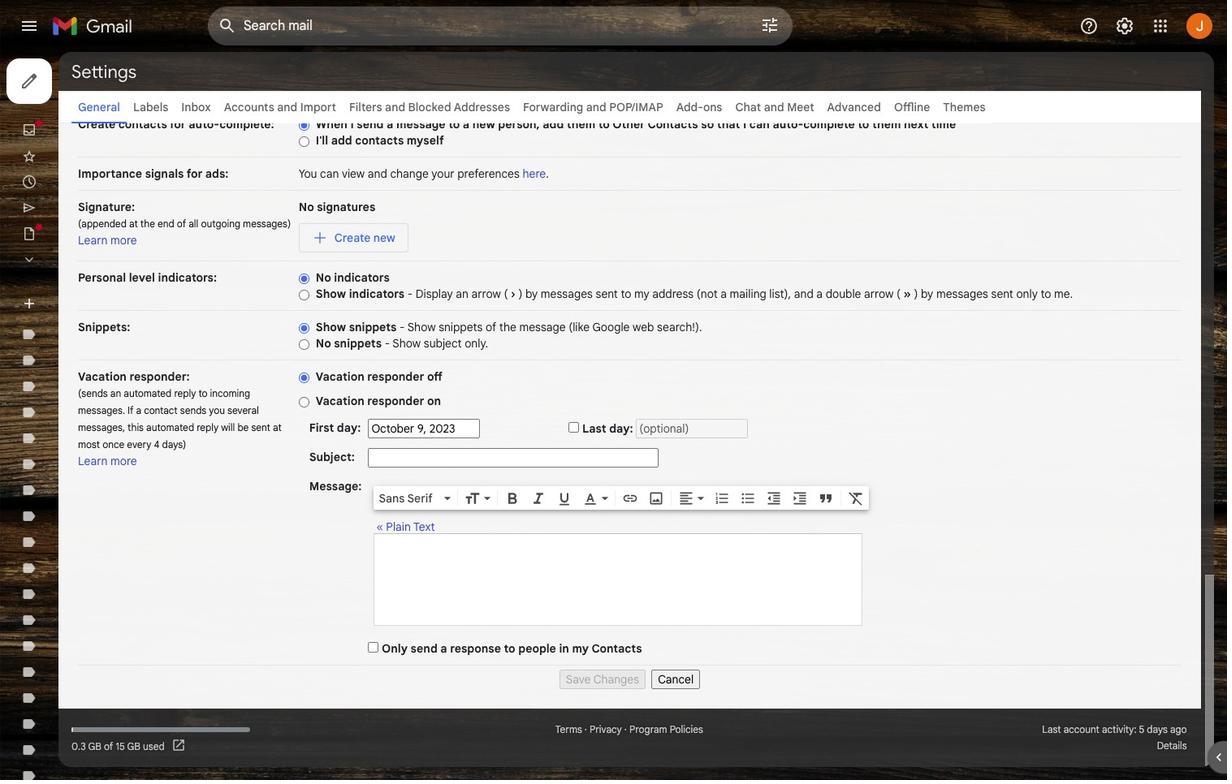 Task type: locate. For each thing, give the bounding box(es) containing it.
1 learn more link from the top
[[78, 233, 137, 248]]

privacy link
[[590, 724, 622, 736]]

a down addresses
[[463, 117, 470, 132]]

sans
[[379, 491, 405, 506]]

gb right 0.3
[[88, 741, 101, 753]]

responder:
[[130, 370, 190, 384]]

0 vertical spatial the
[[140, 218, 155, 230]]

1 vertical spatial automated
[[146, 422, 194, 434]]

0 vertical spatial message
[[396, 117, 446, 132]]

learn more link for learn
[[78, 233, 137, 248]]

0 vertical spatial -
[[408, 287, 413, 301]]

an right the 'display'
[[456, 287, 469, 301]]

save changes
[[566, 673, 639, 687]]

reply down you
[[197, 422, 219, 434]]

last right last day: checkbox
[[582, 422, 607, 436]]

and right filters
[[385, 100, 405, 115]]

1 horizontal spatial of
[[177, 218, 186, 230]]

save changes button
[[560, 670, 646, 690]]

vacation up first day:
[[316, 394, 365, 409]]

the down the ›
[[499, 320, 517, 335]]

add down the forwarding
[[543, 117, 564, 132]]

First day: text field
[[368, 419, 480, 439]]

2 responder from the top
[[367, 394, 424, 409]]

if
[[128, 405, 134, 417]]

arrow left »
[[864, 287, 894, 301]]

0 vertical spatial more
[[111, 233, 137, 248]]

learn inside vacation responder: (sends an automated reply to incoming messages. if a contact sends you several messages, this automated reply will be sent at most once every 4 days) learn more
[[78, 454, 108, 469]]

messages up (like
[[541, 287, 593, 301]]

once
[[103, 439, 124, 451]]

can right you on the top of the page
[[320, 167, 339, 181]]

of up only.
[[486, 320, 497, 335]]

day:
[[337, 421, 361, 435], [609, 422, 633, 436]]

messages,
[[78, 422, 125, 434]]

0 horizontal spatial -
[[385, 336, 390, 351]]

1 horizontal spatial gb
[[127, 741, 141, 753]]

no down you on the top of the page
[[299, 200, 314, 214]]

list),
[[770, 287, 791, 301]]

2 horizontal spatial of
[[486, 320, 497, 335]]

i right when
[[350, 117, 354, 132]]

Vacation responder off radio
[[299, 372, 309, 384]]

terms
[[555, 724, 582, 736]]

1 vertical spatial -
[[400, 320, 405, 335]]

responder down vacation responder off on the top of page
[[367, 394, 424, 409]]

0 horizontal spatial (
[[504, 287, 508, 301]]

incoming
[[210, 388, 250, 400]]

sent right be
[[251, 422, 270, 434]]

outgoing
[[201, 218, 240, 230]]

2 i from the left
[[743, 117, 747, 132]]

indicators
[[334, 271, 390, 285], [349, 287, 405, 301]]

contacts
[[648, 117, 698, 132], [592, 642, 642, 656]]

1 messages from the left
[[541, 287, 593, 301]]

indent less ‪(⌘[)‬ image
[[766, 491, 783, 507]]

an up the messages. at the bottom of page
[[110, 388, 121, 400]]

learn down 'most'
[[78, 454, 108, 469]]

end
[[158, 218, 174, 230]]

1 horizontal spatial the
[[499, 320, 517, 335]]

Show indicators radio
[[299, 289, 309, 301]]

create down signatures
[[335, 231, 371, 245]]

- up vacation responder off on the top of page
[[385, 336, 390, 351]]

- for display an arrow (
[[408, 287, 413, 301]]

a right (not
[[721, 287, 727, 301]]

automated up days)
[[146, 422, 194, 434]]

gb right the 15
[[127, 741, 141, 753]]

2 them from the left
[[873, 117, 901, 132]]

at right (appended
[[129, 218, 138, 230]]

0 horizontal spatial )
[[519, 287, 523, 301]]

only send a response to people in my contacts
[[382, 642, 642, 656]]

auto- down meet
[[773, 117, 804, 132]]

Last day: checkbox
[[569, 422, 580, 433]]

by right »
[[921, 287, 934, 301]]

1 vertical spatial more
[[111, 454, 137, 469]]

web
[[633, 320, 654, 335]]

0 horizontal spatial messages
[[541, 287, 593, 301]]

learn more link down once
[[78, 454, 137, 469]]

create for create new
[[335, 231, 371, 245]]

1 vertical spatial responder
[[367, 394, 424, 409]]

0 horizontal spatial sent
[[251, 422, 270, 434]]

No indicators radio
[[299, 273, 309, 285]]

Vacation responder on radio
[[299, 396, 309, 409]]

only
[[1017, 287, 1038, 301]]

0 vertical spatial an
[[456, 287, 469, 301]]

1 horizontal spatial send
[[411, 642, 438, 656]]

signals
[[145, 167, 184, 181]]

) right the ›
[[519, 287, 523, 301]]

most
[[78, 439, 100, 451]]

be
[[238, 422, 249, 434]]

0 horizontal spatial by
[[526, 287, 538, 301]]

0 vertical spatial add
[[543, 117, 564, 132]]

show indicators - display an arrow ( › ) by messages sent to my address (not a mailing list), and a double arrow ( » ) by messages sent only to me.
[[316, 287, 1073, 301]]

0 horizontal spatial contacts
[[118, 117, 167, 132]]

indicators for no
[[334, 271, 390, 285]]

0 vertical spatial for
[[170, 117, 186, 132]]

no snippets - show subject only.
[[316, 336, 488, 351]]

0 horizontal spatial create
[[78, 117, 115, 132]]

create inside create new button
[[335, 231, 371, 245]]

reply up sends
[[174, 388, 196, 400]]

vacation for vacation responder off
[[316, 370, 365, 384]]

importance
[[78, 167, 142, 181]]

a left response
[[441, 642, 447, 656]]

day: for last day:
[[609, 422, 633, 436]]

learn inside signature: (appended at the end of all outgoing messages) learn more
[[78, 233, 108, 248]]

»
[[904, 287, 911, 301]]

learn
[[78, 233, 108, 248], [78, 454, 108, 469]]

on
[[427, 394, 441, 409]]

1 vertical spatial reply
[[197, 422, 219, 434]]

at right be
[[273, 422, 282, 434]]

them down forwarding and pop/imap at the top of the page
[[567, 117, 596, 132]]

of inside footer
[[104, 741, 113, 753]]

1 vertical spatial contacts
[[355, 133, 404, 148]]

0 horizontal spatial for
[[170, 117, 186, 132]]

sent up google
[[596, 287, 618, 301]]

1 vertical spatial learn
[[78, 454, 108, 469]]

learn more link down (appended
[[78, 233, 137, 248]]

0 horizontal spatial of
[[104, 741, 113, 753]]

i right that
[[743, 117, 747, 132]]

to down forwarding and pop/imap at the top of the page
[[599, 117, 610, 132]]

( left »
[[897, 287, 901, 301]]

2 vertical spatial -
[[385, 336, 390, 351]]

and for chat
[[764, 100, 784, 115]]

1 vertical spatial indicators
[[349, 287, 405, 301]]

my
[[635, 287, 650, 301], [572, 642, 589, 656]]

1 them from the left
[[567, 117, 596, 132]]

1 vertical spatial at
[[273, 422, 282, 434]]

chat and meet
[[736, 100, 815, 115]]

for
[[170, 117, 186, 132], [187, 167, 203, 181]]

send down filters
[[357, 117, 384, 132]]

responder up vacation responder on
[[367, 370, 424, 384]]

message up myself on the left top of page
[[396, 117, 446, 132]]

at inside vacation responder: (sends an automated reply to incoming messages. if a contact sends you several messages, this automated reply will be sent at most once every 4 days) learn more
[[273, 422, 282, 434]]

0 vertical spatial no
[[299, 200, 314, 214]]

)
[[519, 287, 523, 301], [914, 287, 918, 301]]

1 vertical spatial last
[[1043, 724, 1062, 736]]

a right if
[[136, 405, 141, 417]]

every
[[127, 439, 151, 451]]

messages right »
[[937, 287, 989, 301]]

contacts up changes
[[592, 642, 642, 656]]

0 vertical spatial of
[[177, 218, 186, 230]]

· right privacy link
[[625, 724, 627, 736]]

last inside last account activity: 5 days ago details
[[1043, 724, 1062, 736]]

add down when
[[331, 133, 352, 148]]

1 horizontal spatial new
[[473, 117, 495, 132]]

vacation right "vacation responder off" option
[[316, 370, 365, 384]]

and right 'chat'
[[764, 100, 784, 115]]

new down addresses
[[473, 117, 495, 132]]

them left next
[[873, 117, 901, 132]]

last left account
[[1043, 724, 1062, 736]]

vacation up (sends
[[78, 370, 127, 384]]

1 horizontal spatial can
[[750, 117, 770, 132]]

1 horizontal spatial )
[[914, 287, 918, 301]]

2 more from the top
[[111, 454, 137, 469]]

1 horizontal spatial them
[[873, 117, 901, 132]]

(
[[504, 287, 508, 301], [897, 287, 901, 301]]

messages.
[[78, 405, 125, 417]]

1 horizontal spatial -
[[400, 320, 405, 335]]

1 vertical spatial add
[[331, 133, 352, 148]]

1 vertical spatial learn more link
[[78, 454, 137, 469]]

15
[[116, 741, 125, 753]]

indent more ‪(⌘])‬ image
[[792, 491, 809, 507]]

0 horizontal spatial ·
[[585, 724, 587, 736]]

remove formatting ‪(⌘\)‬ image
[[849, 491, 865, 507]]

day: right first
[[337, 421, 361, 435]]

arrow left the ›
[[472, 287, 501, 301]]

the left end
[[140, 218, 155, 230]]

you
[[299, 167, 317, 181]]

contacts down filters
[[355, 133, 404, 148]]

show left subject
[[393, 336, 421, 351]]

0 vertical spatial send
[[357, 117, 384, 132]]

2 arrow from the left
[[864, 287, 894, 301]]

advanced search options image
[[754, 9, 786, 41]]

myself
[[407, 133, 444, 148]]

more inside vacation responder: (sends an automated reply to incoming messages. if a contact sends you several messages, this automated reply will be sent at most once every 4 days) learn more
[[111, 454, 137, 469]]

the
[[140, 218, 155, 230], [499, 320, 517, 335]]

0 horizontal spatial i
[[350, 117, 354, 132]]

indicators for show
[[349, 287, 405, 301]]

0 horizontal spatial gb
[[88, 741, 101, 753]]

1 horizontal spatial last
[[1043, 724, 1062, 736]]

to down blocked
[[449, 117, 460, 132]]

search!).
[[657, 320, 702, 335]]

sent left only
[[992, 287, 1014, 301]]

2 learn from the top
[[78, 454, 108, 469]]

and right 'list),'
[[794, 287, 814, 301]]

double
[[826, 287, 862, 301]]

- left the 'display'
[[408, 287, 413, 301]]

other
[[613, 117, 645, 132]]

accounts
[[224, 100, 274, 115]]

2 learn more link from the top
[[78, 454, 137, 469]]

footer
[[58, 722, 1202, 755]]

indicators down 'no indicators' on the left top of the page
[[349, 287, 405, 301]]

of left the 15
[[104, 741, 113, 753]]

my left address at the top right of page
[[635, 287, 650, 301]]

to inside vacation responder: (sends an automated reply to incoming messages. if a contact sends you several messages, this automated reply will be sent at most once every 4 days) learn more
[[199, 388, 208, 400]]

1 horizontal spatial for
[[187, 167, 203, 181]]

0 vertical spatial learn more link
[[78, 233, 137, 248]]

reply
[[174, 388, 196, 400], [197, 422, 219, 434]]

when i send a message to a new person, add them to other contacts so that i can auto-complete to them next time
[[316, 117, 957, 132]]

Show snippets radio
[[299, 322, 309, 335]]

1 horizontal spatial ·
[[625, 724, 627, 736]]

0 horizontal spatial at
[[129, 218, 138, 230]]

responder for off
[[367, 370, 424, 384]]

bulleted list ‪(⌘⇧8)‬ image
[[740, 491, 757, 507]]

1 horizontal spatial auto-
[[773, 117, 804, 132]]

1 auto- from the left
[[189, 117, 219, 132]]

new inside button
[[374, 231, 396, 245]]

no right no snippets radio
[[316, 336, 331, 351]]

0 horizontal spatial add
[[331, 133, 352, 148]]

vacation for vacation responder on
[[316, 394, 365, 409]]

vacation inside vacation responder: (sends an automated reply to incoming messages. if a contact sends you several messages, this automated reply will be sent at most once every 4 days) learn more
[[78, 370, 127, 384]]

settings
[[71, 61, 137, 82]]

1 horizontal spatial i
[[743, 117, 747, 132]]

personal level indicators:
[[78, 271, 217, 285]]

0 horizontal spatial them
[[567, 117, 596, 132]]

more down (appended
[[111, 233, 137, 248]]

can
[[750, 117, 770, 132], [320, 167, 339, 181]]

0 horizontal spatial reply
[[174, 388, 196, 400]]

signature:
[[78, 200, 135, 214]]

1 horizontal spatial arrow
[[864, 287, 894, 301]]

footer containing terms
[[58, 722, 1202, 755]]

contacts down add- at the right
[[648, 117, 698, 132]]

snippets up only.
[[439, 320, 483, 335]]

more inside signature: (appended at the end of all outgoing messages) learn more
[[111, 233, 137, 248]]

off
[[427, 370, 443, 384]]

0 vertical spatial responder
[[367, 370, 424, 384]]

of for snippets
[[486, 320, 497, 335]]

1 horizontal spatial messages
[[937, 287, 989, 301]]

contacts down labels
[[118, 117, 167, 132]]

2 messages from the left
[[937, 287, 989, 301]]

2 horizontal spatial -
[[408, 287, 413, 301]]

first
[[309, 421, 334, 435]]

and
[[277, 100, 298, 115], [385, 100, 405, 115], [586, 100, 607, 115], [764, 100, 784, 115], [368, 167, 387, 181], [794, 287, 814, 301]]

gb
[[88, 741, 101, 753], [127, 741, 141, 753]]

0 vertical spatial my
[[635, 287, 650, 301]]

and for filters
[[385, 100, 405, 115]]

1 learn from the top
[[78, 233, 108, 248]]

send right only
[[411, 642, 438, 656]]

google
[[593, 320, 630, 335]]

preferences
[[458, 167, 520, 181]]

by right the ›
[[526, 287, 538, 301]]

message left (like
[[520, 320, 566, 335]]

1 horizontal spatial contacts
[[355, 133, 404, 148]]

0 horizontal spatial the
[[140, 218, 155, 230]]

for left 'ads:'
[[187, 167, 203, 181]]

0 horizontal spatial auto-
[[189, 117, 219, 132]]

and left pop/imap at top
[[586, 100, 607, 115]]

( left the ›
[[504, 287, 508, 301]]

more
[[111, 233, 137, 248], [111, 454, 137, 469]]

1 vertical spatial of
[[486, 320, 497, 335]]

automated down responder:
[[124, 388, 172, 400]]

1 vertical spatial my
[[572, 642, 589, 656]]

vacation
[[78, 370, 127, 384], [316, 370, 365, 384], [316, 394, 365, 409]]

None search field
[[208, 6, 793, 45]]

1 vertical spatial create
[[335, 231, 371, 245]]

people
[[519, 642, 556, 656]]

create down general link
[[78, 117, 115, 132]]

forwarding and pop/imap link
[[523, 100, 664, 115]]

snippets up no snippets - show subject only.
[[349, 320, 397, 335]]

responder for on
[[367, 394, 424, 409]]

and right view
[[368, 167, 387, 181]]

snippets up vacation responder off on the top of page
[[334, 336, 382, 351]]

1 horizontal spatial (
[[897, 287, 901, 301]]

0 horizontal spatial contacts
[[592, 642, 642, 656]]

When I send a message to a new person, add them to Other Contacts so that I can auto-complete to them next time radio
[[299, 119, 309, 131]]

can down 'chat'
[[750, 117, 770, 132]]

0 vertical spatial at
[[129, 218, 138, 230]]

subject
[[424, 336, 462, 351]]

- up no snippets - show subject only.
[[400, 320, 405, 335]]

1 responder from the top
[[367, 370, 424, 384]]

1 horizontal spatial day:
[[609, 422, 633, 436]]

1 more from the top
[[111, 233, 137, 248]]

gmail image
[[52, 10, 141, 42]]

No snippets radio
[[299, 339, 309, 351]]

navigation
[[0, 52, 195, 781], [78, 666, 1182, 690]]

0 vertical spatial last
[[582, 422, 607, 436]]

inbox link
[[181, 100, 211, 115]]

level
[[129, 271, 155, 285]]

my right in on the bottom of the page
[[572, 642, 589, 656]]

more down once
[[111, 454, 137, 469]]

time
[[932, 117, 957, 132]]

0 horizontal spatial last
[[582, 422, 607, 436]]

0 horizontal spatial an
[[110, 388, 121, 400]]

of inside signature: (appended at the end of all outgoing messages) learn more
[[177, 218, 186, 230]]

no for no indicators
[[316, 271, 331, 285]]

sans serif option
[[376, 491, 441, 507]]

1 horizontal spatial by
[[921, 287, 934, 301]]

last account activity: 5 days ago details
[[1043, 724, 1188, 752]]

« plain text
[[377, 520, 435, 535]]

to up sends
[[199, 388, 208, 400]]

1 vertical spatial an
[[110, 388, 121, 400]]

signatures
[[317, 200, 376, 214]]

1 vertical spatial message
[[520, 320, 566, 335]]

of left 'all'
[[177, 218, 186, 230]]

0 horizontal spatial my
[[572, 642, 589, 656]]

1 vertical spatial for
[[187, 167, 203, 181]]

accounts and import
[[224, 100, 336, 115]]

the inside signature: (appended at the end of all outgoing messages) learn more
[[140, 218, 155, 230]]

so
[[701, 117, 714, 132]]

day: right last day: checkbox
[[609, 422, 633, 436]]

vacation responder: (sends an automated reply to incoming messages. if a contact sends you several messages, this automated reply will be sent at most once every 4 days) learn more
[[78, 370, 282, 469]]

show up no snippets - show subject only.
[[408, 320, 436, 335]]

1 gb from the left
[[88, 741, 101, 753]]

create new
[[335, 231, 396, 245]]

settings image
[[1116, 16, 1135, 36]]

auto- down inbox
[[189, 117, 219, 132]]

responder
[[367, 370, 424, 384], [367, 394, 424, 409]]

days)
[[162, 439, 186, 451]]

1 vertical spatial no
[[316, 271, 331, 285]]

for for contacts
[[170, 117, 186, 132]]

) right »
[[914, 287, 918, 301]]

0 vertical spatial create
[[78, 117, 115, 132]]

no right no indicators option
[[316, 271, 331, 285]]

program policies link
[[630, 724, 704, 736]]

0 horizontal spatial can
[[320, 167, 339, 181]]

1 horizontal spatial at
[[273, 422, 282, 434]]

0 vertical spatial can
[[750, 117, 770, 132]]

new down signatures
[[374, 231, 396, 245]]



Task type: vqa. For each thing, say whether or not it's contained in the screenshot.
Aug to the bottom
no



Task type: describe. For each thing, give the bounding box(es) containing it.
i'll add contacts myself
[[316, 133, 444, 148]]

in
[[559, 642, 569, 656]]

1 horizontal spatial add
[[543, 117, 564, 132]]

for for signals
[[187, 167, 203, 181]]

show snippets - show snippets of the message (like google web search!).
[[316, 320, 702, 335]]

to down advanced
[[858, 117, 870, 132]]

last for last day:
[[582, 422, 607, 436]]

chat and meet link
[[736, 100, 815, 115]]

underline ‪(⌘u)‬ image
[[557, 491, 573, 508]]

i'll
[[316, 133, 328, 148]]

0 horizontal spatial send
[[357, 117, 384, 132]]

will
[[221, 422, 235, 434]]

1 vertical spatial can
[[320, 167, 339, 181]]

Only send a response to people in my Contacts checkbox
[[368, 643, 379, 653]]

1 by from the left
[[526, 287, 538, 301]]

forwarding
[[523, 100, 584, 115]]

Search mail text field
[[244, 18, 715, 34]]

privacy
[[590, 724, 622, 736]]

numbered list ‪(⌘⇧7)‬ image
[[714, 491, 731, 507]]

at inside signature: (appended at the end of all outgoing messages) learn more
[[129, 218, 138, 230]]

- for show subject only.
[[385, 336, 390, 351]]

0 horizontal spatial message
[[396, 117, 446, 132]]

show right show snippets radio
[[316, 320, 346, 335]]

cancel
[[658, 673, 694, 687]]

mailing
[[730, 287, 767, 301]]

insert image image
[[649, 491, 665, 507]]

account
[[1064, 724, 1100, 736]]

accounts and import link
[[224, 100, 336, 115]]

1 ) from the left
[[519, 287, 523, 301]]

a up i'll add contacts myself
[[387, 117, 394, 132]]

when
[[316, 117, 348, 132]]

add-
[[677, 100, 704, 115]]

- for show snippets of the message (like google web search!).
[[400, 320, 405, 335]]

sent inside vacation responder: (sends an automated reply to incoming messages. if a contact sends you several messages, this automated reply will be sent at most once every 4 days) learn more
[[251, 422, 270, 434]]

next
[[904, 117, 929, 132]]

first day:
[[309, 421, 361, 435]]

filters and blocked addresses link
[[349, 100, 510, 115]]

indicators:
[[158, 271, 217, 285]]

details link
[[1158, 740, 1188, 752]]

general link
[[78, 100, 120, 115]]

complete
[[804, 117, 855, 132]]

create for create contacts for auto-complete:
[[78, 117, 115, 132]]

2 horizontal spatial sent
[[992, 287, 1014, 301]]

0 vertical spatial new
[[473, 117, 495, 132]]

offline
[[894, 100, 931, 115]]

serif
[[407, 491, 433, 506]]

quote ‪(⌘⇧9)‬ image
[[818, 491, 835, 507]]

several
[[228, 405, 259, 417]]

1 horizontal spatial an
[[456, 287, 469, 301]]

advanced
[[828, 100, 881, 115]]

only
[[382, 642, 408, 656]]

themes link
[[944, 100, 986, 115]]

italic ‪(⌘i)‬ image
[[531, 491, 547, 507]]

inbox
[[181, 100, 211, 115]]

message:
[[309, 479, 362, 494]]

1 i from the left
[[350, 117, 354, 132]]

1 horizontal spatial message
[[520, 320, 566, 335]]

2 by from the left
[[921, 287, 934, 301]]

(not
[[697, 287, 718, 301]]

you
[[209, 405, 225, 417]]

vacation for vacation responder: (sends an automated reply to incoming messages. if a contact sends you several messages, this automated reply will be sent at most once every 4 days) learn more
[[78, 370, 127, 384]]

and for forwarding
[[586, 100, 607, 115]]

ons
[[703, 100, 723, 115]]

terms · privacy · program policies
[[555, 724, 704, 736]]

signature: (appended at the end of all outgoing messages) learn more
[[78, 200, 291, 248]]

an inside vacation responder: (sends an automated reply to incoming messages. if a contact sends you several messages, this automated reply will be sent at most once every 4 days) learn more
[[110, 388, 121, 400]]

general
[[78, 100, 120, 115]]

me.
[[1055, 287, 1073, 301]]

terms link
[[555, 724, 582, 736]]

importance signals for ads:
[[78, 167, 229, 181]]

to left people in the left of the page
[[504, 642, 516, 656]]

activity:
[[1102, 724, 1137, 736]]

1 · from the left
[[585, 724, 587, 736]]

view
[[342, 167, 365, 181]]

2 vertical spatial no
[[316, 336, 331, 351]]

save
[[566, 673, 591, 687]]

support image
[[1080, 16, 1099, 36]]

day: for first day:
[[337, 421, 361, 435]]

filters
[[349, 100, 382, 115]]

to up google
[[621, 287, 632, 301]]

subject:
[[309, 450, 355, 465]]

that
[[717, 117, 740, 132]]

1 horizontal spatial my
[[635, 287, 650, 301]]

(sends
[[78, 388, 108, 400]]

navigation containing save changes
[[78, 666, 1182, 690]]

last day:
[[582, 422, 633, 436]]

no indicators
[[316, 271, 390, 285]]

advanced link
[[828, 100, 881, 115]]

learn more link for if
[[78, 454, 137, 469]]

meet
[[787, 100, 815, 115]]

import
[[300, 100, 336, 115]]

no for no signatures
[[299, 200, 314, 214]]

2 ) from the left
[[914, 287, 918, 301]]

Last day: text field
[[636, 419, 748, 439]]

sans serif
[[379, 491, 433, 506]]

a inside vacation responder: (sends an automated reply to incoming messages. if a contact sends you several messages, this automated reply will be sent at most once every 4 days) learn more
[[136, 405, 141, 417]]

only.
[[465, 336, 488, 351]]

ago
[[1171, 724, 1188, 736]]

no signatures
[[299, 200, 376, 214]]

1 vertical spatial send
[[411, 642, 438, 656]]

address
[[653, 287, 694, 301]]

1 arrow from the left
[[472, 287, 501, 301]]

2 auto- from the left
[[773, 117, 804, 132]]

0.3
[[71, 741, 86, 753]]

forwarding and pop/imap
[[523, 100, 664, 115]]

link ‪(⌘k)‬ image
[[623, 491, 639, 507]]

follow link to manage storage image
[[171, 739, 187, 755]]

here
[[523, 167, 546, 181]]

all
[[189, 218, 199, 230]]

I'll add contacts myself radio
[[299, 136, 309, 148]]

you can view and change your preferences here .
[[299, 167, 549, 181]]

snippets:
[[78, 320, 130, 335]]

2 · from the left
[[625, 724, 627, 736]]

1 vertical spatial contacts
[[592, 642, 642, 656]]

show right show indicators radio
[[316, 287, 346, 301]]

Vacation responder text field
[[375, 543, 862, 617]]

0 vertical spatial contacts
[[648, 117, 698, 132]]

to left me. at the top right
[[1041, 287, 1052, 301]]

create new button
[[299, 223, 409, 253]]

of for end
[[177, 218, 186, 230]]

1 ( from the left
[[504, 287, 508, 301]]

search mail image
[[213, 11, 242, 41]]

0 vertical spatial automated
[[124, 388, 172, 400]]

themes
[[944, 100, 986, 115]]

and for accounts
[[277, 100, 298, 115]]

vacation responder off
[[316, 370, 443, 384]]

snippets for show snippets of the message (like google web search!).
[[349, 320, 397, 335]]

4
[[154, 439, 160, 451]]

response
[[450, 642, 501, 656]]

policies
[[670, 724, 704, 736]]

2 gb from the left
[[127, 741, 141, 753]]

add-ons link
[[677, 100, 723, 115]]

(appended
[[78, 218, 127, 230]]

1 horizontal spatial sent
[[596, 287, 618, 301]]

Subject text field
[[368, 448, 659, 468]]

days
[[1147, 724, 1168, 736]]

(like
[[569, 320, 590, 335]]

last for last account activity: 5 days ago details
[[1043, 724, 1062, 736]]

0 vertical spatial reply
[[174, 388, 196, 400]]

formatting options toolbar
[[374, 487, 870, 510]]

contact
[[144, 405, 178, 417]]

1 horizontal spatial reply
[[197, 422, 219, 434]]

cancel button
[[652, 670, 701, 690]]

a left double on the top right of the page
[[817, 287, 823, 301]]

snippets for show subject only.
[[334, 336, 382, 351]]

your
[[432, 167, 455, 181]]

sends
[[180, 405, 207, 417]]

offline link
[[894, 100, 931, 115]]

2 ( from the left
[[897, 287, 901, 301]]

display
[[416, 287, 453, 301]]

labels link
[[133, 100, 168, 115]]

0.3 gb of 15 gb used
[[71, 741, 165, 753]]

0 vertical spatial contacts
[[118, 117, 167, 132]]

.
[[546, 167, 549, 181]]

bold ‪(⌘b)‬ image
[[505, 491, 521, 507]]

main menu image
[[19, 16, 39, 36]]



